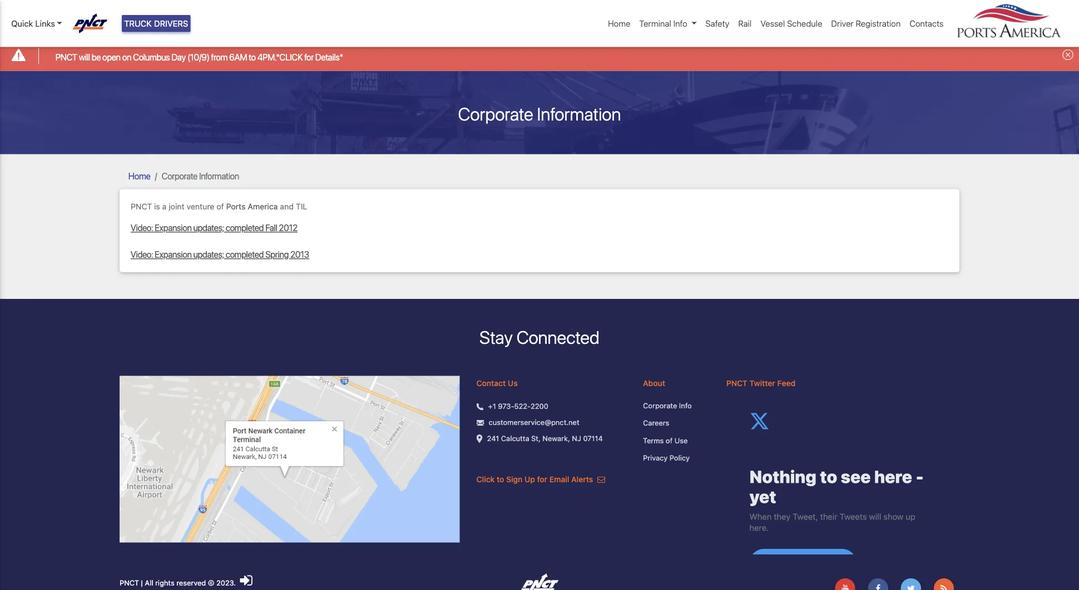 Task type: locate. For each thing, give the bounding box(es) containing it.
0 vertical spatial for
[[304, 52, 314, 62]]

pnct will be open on columbus day (10/9) from 6am to 4pm.*click for details* alert
[[0, 41, 1079, 71]]

1 vertical spatial corporate
[[162, 171, 197, 181]]

1 vertical spatial expansion
[[155, 250, 192, 260]]

pnct left the is at top left
[[131, 202, 152, 211]]

of left use
[[666, 437, 673, 445]]

updates; down venture
[[193, 223, 224, 233]]

for
[[304, 52, 314, 62], [537, 475, 547, 484]]

0 vertical spatial info
[[673, 19, 687, 28]]

2 video: from the top
[[131, 250, 153, 260]]

be
[[92, 52, 101, 62]]

pnct left will
[[56, 52, 77, 62]]

contacts link
[[905, 13, 948, 34]]

day
[[171, 52, 186, 62]]

1 horizontal spatial of
[[666, 437, 673, 445]]

1 vertical spatial to
[[497, 475, 504, 484]]

email
[[549, 475, 569, 484]]

pnct inside 'alert'
[[56, 52, 77, 62]]

vessel schedule
[[760, 19, 822, 28]]

2 expansion from the top
[[155, 250, 192, 260]]

completed for spring
[[226, 250, 264, 260]]

1 horizontal spatial information
[[537, 103, 621, 124]]

info right terminal
[[673, 19, 687, 28]]

0 vertical spatial corporate
[[458, 103, 533, 124]]

0 horizontal spatial for
[[304, 52, 314, 62]]

1 horizontal spatial home
[[608, 19, 630, 28]]

pnct will be open on columbus day (10/9) from 6am to 4pm.*click for details* link
[[56, 50, 343, 64]]

terminal
[[639, 19, 671, 28]]

2 updates; from the top
[[193, 250, 224, 260]]

for left the details*
[[304, 52, 314, 62]]

2013
[[290, 250, 309, 260]]

0 vertical spatial completed
[[226, 223, 264, 233]]

stay connected
[[479, 327, 600, 348]]

(10/9)
[[187, 52, 209, 62]]

corporate information
[[458, 103, 621, 124], [162, 171, 239, 181]]

1 vertical spatial information
[[199, 171, 239, 181]]

updates;
[[193, 223, 224, 233], [193, 250, 224, 260]]

completed left spring
[[226, 250, 264, 260]]

0 vertical spatial corporate information
[[458, 103, 621, 124]]

for inside 'alert'
[[304, 52, 314, 62]]

0 vertical spatial expansion
[[155, 223, 192, 233]]

calcutta
[[501, 435, 529, 443]]

1 vertical spatial video:
[[131, 250, 153, 260]]

schedule
[[787, 19, 822, 28]]

0 vertical spatial of
[[217, 202, 224, 211]]

to right 6am
[[249, 52, 256, 62]]

0 vertical spatial updates;
[[193, 223, 224, 233]]

pnct for pnct | all rights reserved © 2023.
[[120, 579, 139, 587]]

0 horizontal spatial to
[[249, 52, 256, 62]]

sign in image
[[240, 573, 252, 588]]

updates; inside the video: expansion updates; completed fall 2012 link
[[193, 223, 224, 233]]

1 completed from the top
[[226, 223, 264, 233]]

driver registration
[[831, 19, 901, 28]]

all
[[145, 579, 153, 587]]

updates; down video: expansion updates; completed fall 2012
[[193, 250, 224, 260]]

1 vertical spatial info
[[679, 402, 692, 410]]

0 horizontal spatial corporate information
[[162, 171, 239, 181]]

quick links
[[11, 19, 55, 28]]

241
[[487, 435, 499, 443]]

terminal info
[[639, 19, 687, 28]]

updates; inside video: expansion updates; completed spring 2013 link
[[193, 250, 224, 260]]

2 vertical spatial corporate
[[643, 402, 677, 410]]

video:
[[131, 223, 153, 233], [131, 250, 153, 260]]

pnct will be open on columbus day (10/9) from 6am to 4pm.*click for details*
[[56, 52, 343, 62]]

terms of use
[[643, 437, 688, 445]]

pnct left |
[[120, 579, 139, 587]]

0 horizontal spatial information
[[199, 171, 239, 181]]

1 vertical spatial of
[[666, 437, 673, 445]]

about
[[643, 379, 665, 388]]

click to sign up for email alerts link
[[476, 475, 605, 484]]

completed
[[226, 223, 264, 233], [226, 250, 264, 260]]

1 updates; from the top
[[193, 223, 224, 233]]

1 vertical spatial updates;
[[193, 250, 224, 260]]

0 horizontal spatial home
[[128, 171, 150, 181]]

for right up
[[537, 475, 547, 484]]

1 expansion from the top
[[155, 223, 192, 233]]

video: expansion updates; completed spring 2013 link
[[131, 248, 948, 262]]

details*
[[315, 52, 343, 62]]

updates; for spring
[[193, 250, 224, 260]]

is
[[154, 202, 160, 211]]

expansion for video: expansion updates; completed fall 2012
[[155, 223, 192, 233]]

privacy
[[643, 454, 668, 463]]

safety
[[705, 19, 729, 28]]

vessel
[[760, 19, 785, 28]]

0 vertical spatial home
[[608, 19, 630, 28]]

1 video: from the top
[[131, 223, 153, 233]]

1 horizontal spatial to
[[497, 475, 504, 484]]

2 completed from the top
[[226, 250, 264, 260]]

0 vertical spatial to
[[249, 52, 256, 62]]

truck drivers
[[124, 19, 188, 28]]

1 horizontal spatial home link
[[603, 13, 635, 34]]

completed down ports america link
[[226, 223, 264, 233]]

ports
[[226, 202, 245, 211]]

1 vertical spatial home
[[128, 171, 150, 181]]

pnct left twitter
[[726, 379, 747, 388]]

241 calcutta st, newark, nj 07114 link
[[487, 434, 603, 444]]

0 horizontal spatial home link
[[128, 171, 150, 181]]

video: for video: expansion updates; completed fall 2012
[[131, 223, 153, 233]]

sign
[[506, 475, 522, 484]]

0 horizontal spatial of
[[217, 202, 224, 211]]

newark,
[[542, 435, 570, 443]]

columbus
[[133, 52, 170, 62]]

info inside 'link'
[[673, 19, 687, 28]]

of
[[217, 202, 224, 211], [666, 437, 673, 445]]

2023.
[[216, 579, 236, 587]]

ports america link
[[226, 202, 278, 211]]

click
[[476, 475, 495, 484]]

corporate
[[458, 103, 533, 124], [162, 171, 197, 181], [643, 402, 677, 410]]

driver
[[831, 19, 854, 28]]

1 vertical spatial completed
[[226, 250, 264, 260]]

pnct
[[56, 52, 77, 62], [131, 202, 152, 211], [726, 379, 747, 388], [120, 579, 139, 587]]

©
[[208, 579, 214, 587]]

truck drivers link
[[122, 15, 190, 32]]

updates; for fall
[[193, 223, 224, 233]]

privacy policy
[[643, 454, 690, 463]]

of inside terms of use link
[[666, 437, 673, 445]]

1 vertical spatial for
[[537, 475, 547, 484]]

contact us
[[476, 379, 518, 388]]

6am
[[229, 52, 247, 62]]

home
[[608, 19, 630, 28], [128, 171, 150, 181]]

of left ports
[[217, 202, 224, 211]]

info up careers link
[[679, 402, 692, 410]]

info for terminal info
[[673, 19, 687, 28]]

0 vertical spatial video:
[[131, 223, 153, 233]]

feed
[[777, 379, 795, 388]]

information
[[537, 103, 621, 124], [199, 171, 239, 181]]

home link
[[603, 13, 635, 34], [128, 171, 150, 181]]

1 horizontal spatial corporate information
[[458, 103, 621, 124]]

rail link
[[734, 13, 756, 34]]

to left sign
[[497, 475, 504, 484]]

expansion
[[155, 223, 192, 233], [155, 250, 192, 260]]

1 horizontal spatial corporate
[[458, 103, 533, 124]]



Task type: describe. For each thing, give the bounding box(es) containing it.
safety link
[[701, 13, 734, 34]]

from
[[211, 52, 228, 62]]

careers
[[643, 419, 669, 427]]

0 vertical spatial information
[[537, 103, 621, 124]]

1 vertical spatial home link
[[128, 171, 150, 181]]

4pm.*click
[[257, 52, 303, 62]]

|
[[141, 579, 143, 587]]

stay
[[479, 327, 513, 348]]

til
[[296, 202, 307, 211]]

241 calcutta st, newark, nj 07114
[[487, 435, 603, 443]]

st,
[[531, 435, 540, 443]]

nj
[[572, 435, 581, 443]]

vessel schedule link
[[756, 13, 827, 34]]

pnct for pnct twitter feed
[[726, 379, 747, 388]]

connected
[[517, 327, 600, 348]]

alerts
[[571, 475, 593, 484]]

click to sign up for email alerts
[[476, 475, 595, 484]]

2012
[[279, 223, 298, 233]]

registration
[[856, 19, 901, 28]]

careers link
[[643, 418, 710, 429]]

1 horizontal spatial for
[[537, 475, 547, 484]]

video: expansion updates; completed spring 2013
[[131, 250, 309, 260]]

video: expansion updates; completed fall 2012 link
[[131, 221, 948, 235]]

07114
[[583, 435, 603, 443]]

twitter
[[749, 379, 775, 388]]

links
[[35, 19, 55, 28]]

will
[[79, 52, 90, 62]]

pnct for pnct is a joint venture of ports america and til
[[131, 202, 152, 211]]

terms
[[643, 437, 664, 445]]

terminal info link
[[635, 13, 701, 34]]

a
[[162, 202, 167, 211]]

venture
[[187, 202, 214, 211]]

policy
[[670, 454, 690, 463]]

expansion for video: expansion updates; completed spring 2013
[[155, 250, 192, 260]]

fall
[[265, 223, 277, 233]]

america
[[248, 202, 278, 211]]

0 horizontal spatial corporate
[[162, 171, 197, 181]]

privacy policy link
[[643, 453, 710, 464]]

home inside home 'link'
[[608, 19, 630, 28]]

pnct twitter feed
[[726, 379, 795, 388]]

2 horizontal spatial corporate
[[643, 402, 677, 410]]

open
[[102, 52, 121, 62]]

up
[[525, 475, 535, 484]]

rights
[[155, 579, 174, 587]]

pnct is a joint venture of ports america and til
[[131, 202, 307, 211]]

corporate info
[[643, 402, 692, 410]]

pnct for pnct will be open on columbus day (10/9) from 6am to 4pm.*click for details*
[[56, 52, 77, 62]]

close image
[[1062, 49, 1073, 60]]

video: for video: expansion updates; completed spring 2013
[[131, 250, 153, 260]]

envelope o image
[[597, 476, 605, 484]]

and
[[280, 202, 294, 211]]

0 vertical spatial home link
[[603, 13, 635, 34]]

driver registration link
[[827, 13, 905, 34]]

pnct | all rights reserved © 2023.
[[120, 579, 238, 587]]

us
[[508, 379, 518, 388]]

video: expansion updates; completed fall 2012
[[131, 223, 298, 233]]

truck
[[124, 19, 152, 28]]

contacts
[[910, 19, 944, 28]]

1 vertical spatial corporate information
[[162, 171, 239, 181]]

quick
[[11, 19, 33, 28]]

spring
[[265, 250, 289, 260]]

quick links link
[[11, 17, 62, 30]]

contact
[[476, 379, 506, 388]]

drivers
[[154, 19, 188, 28]]

terms of use link
[[643, 436, 710, 446]]

completed for fall
[[226, 223, 264, 233]]

on
[[122, 52, 131, 62]]

use
[[674, 437, 688, 445]]

info for corporate info
[[679, 402, 692, 410]]

rail
[[738, 19, 752, 28]]

to inside 'alert'
[[249, 52, 256, 62]]

joint
[[169, 202, 184, 211]]

reserved
[[176, 579, 206, 587]]

corporate info link
[[643, 401, 710, 411]]



Task type: vqa. For each thing, say whether or not it's contained in the screenshot.
2200
no



